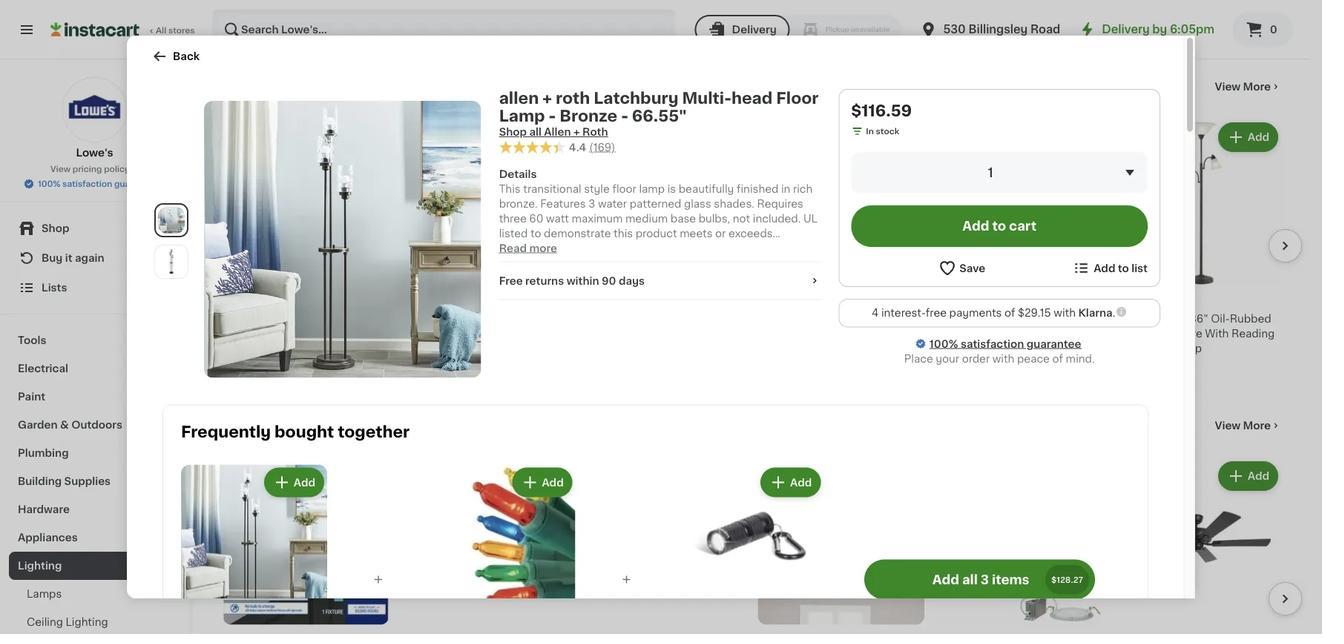 Task type: locate. For each thing, give the bounding box(es) containing it.
13.2"
[[805, 313, 831, 324]]

add inside add to cart button
[[963, 220, 989, 233]]

1 horizontal spatial to
[[992, 220, 1006, 233]]

uplight
[[993, 313, 1031, 324]]

1 $ from the left
[[226, 295, 231, 303]]

1 horizontal spatial with
[[1054, 308, 1076, 318]]

0 horizontal spatial floor
[[251, 328, 278, 339]]

instacart logo image
[[50, 21, 139, 39]]

1 light from the left
[[436, 343, 463, 354]]

1 horizontal spatial ceiling
[[223, 418, 281, 434]]

cart
[[1009, 220, 1037, 233]]

seeded up vanity
[[401, 328, 441, 339]]

guarantee down 'policy'
[[114, 180, 157, 188]]

90 left 09
[[1123, 294, 1145, 309]]

place your order with peace of mind.
[[904, 354, 1095, 364]]

1 vertical spatial floor
[[251, 328, 278, 339]]

2 view more link from the top
[[1215, 418, 1281, 433]]

59 right 10
[[429, 295, 440, 303]]

lamps
[[27, 589, 62, 600]]

★★★★★
[[758, 2, 810, 12], [758, 2, 810, 12], [499, 141, 566, 154], [499, 141, 566, 154], [936, 328, 988, 338], [936, 328, 988, 338], [223, 357, 275, 368], [223, 357, 275, 368], [401, 357, 453, 368], [401, 357, 453, 368]]

rich
[[793, 184, 813, 194]]

0 vertical spatial 3
[[589, 199, 595, 209]]

1 horizontal spatial many in stock button
[[401, 0, 568, 17]]

head inside allen + roth latchbury multi-head floor lamp - bronze - 66.55" shop all allen + roth
[[732, 90, 773, 106]]

$ inside $ 26 49
[[939, 295, 945, 303]]

all
[[156, 26, 166, 35]]

1 horizontal spatial (169)
[[589, 142, 615, 152]]

tools
[[18, 335, 46, 346]]

$ inside '$ 31 79'
[[761, 295, 766, 303]]

0 vertical spatial 90
[[602, 276, 616, 286]]

1 vertical spatial 66.55"
[[223, 343, 257, 354]]

0 horizontal spatial with
[[758, 358, 782, 368]]

0 button
[[1232, 12, 1293, 47]]

latchbury inside allen + roth latchbury multi- head floor lamp - bronze - 66.55"
[[283, 313, 336, 324]]

2 $ 116 59 from the left
[[582, 294, 625, 309]]

0 vertical spatial multi-
[[682, 90, 732, 106]]

0 horizontal spatial many
[[237, 4, 261, 12]]

portfolio up brushed
[[758, 313, 803, 324]]

1 view more from the top
[[1215, 82, 1271, 92]]

bronze inside allen + roth latchbury multi- head floor lamp - bronze - 66.55"
[[320, 328, 356, 339]]

2 vertical spatial lighting
[[66, 617, 108, 628]]

paint link
[[9, 383, 180, 411]]

1 horizontal spatial seeded
[[444, 328, 484, 339]]

roth inside allen + roth 72.36" oil-rubbed bronze torchiere with reading light floor lamp (64)
[[1151, 313, 1172, 324]]

0 horizontal spatial lighting
[[18, 561, 62, 571]]

2 many in stock button from the left
[[401, 0, 568, 17]]

allen
[[499, 90, 539, 106], [544, 127, 571, 137], [223, 313, 247, 324], [1115, 313, 1139, 324]]

litex
[[936, 313, 962, 324]]

$29.15
[[1018, 308, 1051, 318]]

$ for portfolio 5.375" h 5" w clear seeded seeded glass bell vanity light shade
[[404, 295, 409, 303]]

1 vertical spatial view more
[[1215, 421, 1271, 431]]

1 horizontal spatial light
[[1115, 343, 1141, 354]]

116 up allen + roth latchbury multi- head floor lamp - bronze - 66.55"
[[231, 294, 255, 309]]

0 horizontal spatial to
[[530, 228, 541, 239]]

90 down detailed
[[602, 276, 616, 286]]

within
[[567, 276, 599, 286]]

1 horizontal spatial h
[[783, 243, 791, 254]]

1 item carousel region from the top
[[223, 114, 1302, 393]]

0 horizontal spatial 66.55"
[[223, 343, 257, 354]]

0 horizontal spatial 59
[[257, 295, 268, 303]]

lamp inside allen + roth latchbury multi-head floor lamp - bronze - 66.55" shop all allen + roth
[[499, 108, 545, 124]]

1 59 from the left
[[257, 295, 268, 303]]

0 vertical spatial all
[[529, 127, 542, 137]]

1 horizontal spatial shade
[[822, 358, 855, 368]]

$ for litex multi uplight table lamp
[[939, 295, 945, 303]]

66.55" inside allen + roth latchbury multi-head floor lamp - bronze - 66.55" shop all allen + roth
[[632, 108, 687, 124]]

lamps & lamp shades allen + roth latchbury multi-head floor lamp - bronze - 66.55" hero image
[[204, 101, 481, 378]]

w
[[509, 313, 520, 324]]

shop
[[499, 127, 527, 137], [42, 223, 69, 234]]

item carousel region
[[223, 114, 1302, 393], [223, 453, 1302, 634]]

1 horizontal spatial multi-
[[682, 90, 732, 106]]

2 horizontal spatial floor
[[1144, 343, 1170, 354]]

0 horizontal spatial h
[[484, 313, 493, 324]]

0 horizontal spatial light
[[436, 343, 463, 354]]

1 horizontal spatial 66.55"
[[632, 108, 687, 124]]

items inside product 'group'
[[858, 24, 888, 35]]

lighting link
[[9, 552, 180, 580]]

1 vertical spatial with
[[993, 354, 1015, 364]]

light inside allen + roth 72.36" oil-rubbed bronze torchiere with reading light floor lamp (64)
[[1115, 343, 1141, 354]]

1 vertical spatial all
[[731, 258, 743, 268]]

all inside allen + roth latchbury multi-head floor lamp - bronze - 66.55" shop all allen + roth
[[529, 127, 542, 137]]

66.55" inside allen + roth latchbury multi- head floor lamp - bronze - 66.55"
[[223, 343, 257, 354]]

0 vertical spatial shade
[[465, 343, 498, 354]]

1 vertical spatial view more link
[[1215, 418, 1281, 433]]

seeded down '5.375"' on the left
[[444, 328, 484, 339]]

(169) button
[[589, 140, 615, 155]]

floor inside allen + roth latchbury multi-head floor lamp - bronze - 66.55" shop all allen + roth
[[776, 90, 819, 106]]

1 horizontal spatial shop
[[499, 127, 527, 137]]

many for second many in stock button from left
[[416, 4, 439, 12]]

light up (91)
[[436, 343, 463, 354]]

100% up your
[[930, 339, 958, 349]]

+ inside allen + roth latchbury multi- head floor lamp - bronze - 66.55"
[[250, 313, 256, 324]]

many in stock for second many in stock button from left
[[416, 4, 474, 12]]

2 seeded from the left
[[444, 328, 484, 339]]

view
[[1215, 82, 1241, 92], [50, 165, 71, 173], [1215, 421, 1241, 431]]

0 vertical spatial view more
[[1215, 82, 1271, 92]]

1 horizontal spatial satisfaction
[[961, 339, 1024, 349]]

0 horizontal spatial delivery
[[732, 24, 777, 35]]

1 vertical spatial ceiling lighting link
[[9, 608, 180, 634]]

plastic
[[784, 358, 819, 368]]

latchbury inside allen + roth latchbury multi-head floor lamp - bronze - 66.55" shop all allen + roth
[[594, 90, 679, 106]]

2 horizontal spatial to
[[1118, 263, 1129, 273]]

2 light from the left
[[1115, 343, 1141, 354]]

add button
[[327, 124, 385, 151], [506, 124, 563, 151], [863, 124, 920, 151], [1220, 124, 1277, 151], [506, 463, 563, 490], [1220, 463, 1277, 490], [265, 469, 323, 496], [514, 469, 571, 496], [762, 469, 819, 496]]

to left cart
[[992, 220, 1006, 233]]

0 vertical spatial 66.55"
[[632, 108, 687, 124]]

lamps link
[[9, 580, 180, 608]]

09
[[1147, 295, 1158, 303]]

bronze inside allen + roth latchbury multi-head floor lamp - bronze - 66.55" shop all allen + roth
[[560, 108, 618, 124]]

with right $29.15
[[1054, 308, 1076, 318]]

delivery button
[[695, 15, 790, 45]]

shade up (91)
[[465, 343, 498, 354]]

(113)
[[813, 4, 831, 12]]

roth for allen + roth 72.36" oil-rubbed bronze torchiere with reading light floor lamp (64)
[[1151, 313, 1172, 324]]

see eligible items inside product 'group'
[[794, 24, 888, 35]]

1 vertical spatial 100% satisfaction guarantee
[[930, 339, 1081, 349]]

0 vertical spatial latchbury
[[594, 90, 679, 106]]

multi- inside allen + roth latchbury multi- head floor lamp - bronze - 66.55"
[[338, 313, 369, 324]]

0 vertical spatial ceiling lighting
[[223, 418, 353, 434]]

all stores link
[[50, 9, 196, 50]]

light down .
[[1115, 343, 1141, 354]]

with down 100% satisfaction guarantee 'link'
[[993, 354, 1015, 364]]

ceiling lighting
[[223, 418, 353, 434], [27, 617, 108, 628]]

100% down view pricing policy
[[38, 180, 60, 188]]

with down adjustable on the right of page
[[839, 328, 863, 339]]

add to cart button
[[851, 206, 1148, 247]]

roth for allen + roth latchbury multi-head floor lamp - bronze - 66.55" shop all allen + roth
[[556, 90, 590, 106]]

2 horizontal spatial all
[[962, 573, 978, 586]]

head for allen + roth latchbury multi-head floor lamp - bronze - 66.55" shop all allen + roth
[[732, 90, 773, 106]]

None search field
[[212, 9, 676, 50]]

1 many in stock button from the left
[[223, 0, 389, 17]]

0 horizontal spatial latchbury
[[283, 313, 336, 324]]

lists link
[[9, 273, 180, 303]]

(169) down allen + roth latchbury multi- head floor lamp - bronze - 66.55"
[[278, 359, 298, 368]]

torchiere
[[1154, 328, 1203, 339]]

latchbury
[[594, 90, 679, 106], [283, 313, 336, 324]]

1 horizontal spatial guarantee
[[1027, 339, 1081, 349]]

all
[[529, 127, 542, 137], [731, 258, 743, 268], [962, 573, 978, 586]]

1 horizontal spatial 3
[[981, 573, 989, 586]]

1 horizontal spatial many
[[416, 4, 439, 12]]

5 $ from the left
[[939, 295, 945, 303]]

1 horizontal spatial bronze
[[560, 108, 618, 124]]

$ inside $ 90 09
[[1118, 295, 1123, 303]]

product up standards.
[[636, 228, 677, 239]]

2 horizontal spatial many in stock
[[951, 345, 1010, 353]]

accepted
[[499, 243, 549, 254]]

mind.
[[1066, 354, 1095, 364]]

2 portfolio from the left
[[758, 313, 803, 324]]

shop up details
[[499, 127, 527, 137]]

(169) right 4.4
[[589, 142, 615, 152]]

many in stock button
[[223, 0, 389, 17], [401, 0, 568, 17]]

measures
[[689, 243, 740, 254]]

$ inside $ 10 59
[[404, 295, 409, 303]]

guarantee up 'peace'
[[1027, 339, 1081, 349]]

product up the includes
[[552, 243, 593, 254]]

2 horizontal spatial bronze
[[1115, 328, 1151, 339]]

1 horizontal spatial many in stock
[[416, 4, 474, 12]]

satisfaction inside button
[[62, 180, 112, 188]]

0 horizontal spatial shop
[[42, 223, 69, 234]]

save button
[[938, 259, 986, 278]]

0 vertical spatial 100% satisfaction guarantee
[[38, 180, 157, 188]]

1 horizontal spatial 100%
[[930, 339, 958, 349]]

shade
[[465, 343, 498, 354], [822, 358, 855, 368]]

1 horizontal spatial product
[[636, 228, 677, 239]]

0 vertical spatial head
[[732, 90, 773, 106]]

0 horizontal spatial product
[[552, 243, 593, 254]]

add inside add to list button
[[1094, 263, 1116, 273]]

h inside this transitional style floor lamp is beautifully finished in rich bronze. features 3 water patterned glass shades. requires three 60 watt maximum medium base bulbs, not included. ul listed to demonstrate this product meets or exceeds accepted product safety standards. measures 66.5-in h x 10.5-in w. includes detailed instructions and all hardware needed for assembly.
[[783, 243, 791, 254]]

bronze
[[560, 108, 618, 124], [320, 328, 356, 339], [1115, 328, 1151, 339]]

1 vertical spatial guarantee
[[1027, 339, 1081, 349]]

is
[[668, 184, 676, 194]]

+ inside allen + roth 72.36" oil-rubbed bronze torchiere with reading light floor lamp (64)
[[1142, 313, 1148, 324]]

view pricing policy link
[[50, 163, 139, 175]]

brushed
[[758, 328, 802, 339]]

1 $ 116 59 from the left
[[226, 294, 268, 309]]

$ 116 59 up allen + roth latchbury multi- head floor lamp - bronze - 66.55"
[[226, 294, 268, 309]]

$ 116 59 down within at the left top
[[582, 294, 625, 309]]

policy
[[104, 165, 130, 173]]

100% satisfaction guarantee inside 100% satisfaction guarantee button
[[38, 180, 157, 188]]

of left mind.
[[1052, 354, 1063, 364]]

of up (29)
[[1005, 308, 1015, 318]]

1 horizontal spatial ceiling lighting
[[223, 418, 353, 434]]

head
[[732, 90, 773, 106], [223, 328, 249, 339]]

2 59 from the left
[[429, 295, 440, 303]]

1 horizontal spatial with
[[839, 328, 863, 339]]

floor
[[776, 90, 819, 106], [251, 328, 278, 339], [1144, 343, 1170, 354]]

in stock
[[866, 127, 899, 135]]

with down oil-
[[1205, 328, 1229, 339]]

lamp inside allen + roth 72.36" oil-rubbed bronze torchiere with reading light floor lamp (64)
[[1173, 343, 1202, 354]]

listed
[[499, 228, 528, 239]]

view more for item carousel region containing add
[[1215, 421, 1271, 431]]

1 portfolio from the left
[[401, 313, 446, 324]]

this
[[614, 228, 633, 239]]

latchbury for allen + roth latchbury multi- head floor lamp - bronze - 66.55"
[[283, 313, 336, 324]]

100% satisfaction guarantee
[[38, 180, 157, 188], [930, 339, 1081, 349]]

0 vertical spatial guarantee
[[114, 180, 157, 188]]

to down 60
[[530, 228, 541, 239]]

floor inside allen + roth 72.36" oil-rubbed bronze torchiere with reading light floor lamp (64)
[[1144, 343, 1170, 354]]

portfolio down $ 10 59
[[401, 313, 446, 324]]

light inside portfolio 5.375" h 5" w clear seeded seeded glass bell vanity light shade
[[436, 343, 463, 354]]

66.55"
[[632, 108, 687, 124], [223, 343, 257, 354]]

with down black
[[758, 358, 782, 368]]

100% inside 'link'
[[930, 339, 958, 349]]

read more button
[[499, 241, 557, 256]]

0 horizontal spatial 100% satisfaction guarantee
[[38, 180, 157, 188]]

multi- for allen + roth latchbury multi-head floor lamp - bronze - 66.55" shop all allen + roth
[[682, 90, 732, 106]]

add all 3 items
[[932, 573, 1029, 586]]

1 horizontal spatial 100% satisfaction guarantee
[[930, 339, 1081, 349]]

add
[[356, 132, 377, 142], [534, 132, 556, 142], [891, 132, 913, 142], [1248, 132, 1270, 142], [963, 220, 989, 233], [1094, 263, 1116, 273], [534, 471, 556, 482], [1248, 471, 1270, 482], [294, 478, 315, 488], [542, 478, 564, 488], [790, 478, 812, 488], [932, 573, 959, 586]]

1 field
[[851, 152, 1148, 194]]

4 interest-free payments of $29.15 with klarna .
[[872, 308, 1115, 318]]

product group containing 10
[[401, 119, 568, 370]]

shade inside portfolio 13.2" adjustable brushed nickel with matte black swing-arm desk lamp with plastic shade
[[822, 358, 855, 368]]

shades.
[[714, 199, 755, 209]]

h left x
[[783, 243, 791, 254]]

59 up allen + roth latchbury multi- head floor lamp - bronze - 66.55"
[[257, 295, 268, 303]]

allen inside allen + roth 72.36" oil-rubbed bronze torchiere with reading light floor lamp (64)
[[1115, 313, 1139, 324]]

0 horizontal spatial shade
[[465, 343, 498, 354]]

portfolio inside portfolio 5.375" h 5" w clear seeded seeded glass bell vanity light shade
[[401, 313, 446, 324]]

satisfaction down pricing
[[62, 180, 112, 188]]

530
[[943, 24, 966, 35]]

product group containing 116
[[223, 119, 389, 370]]

1 vertical spatial latchbury
[[283, 313, 336, 324]]

1 view more link from the top
[[1215, 79, 1281, 94]]

swing-
[[789, 343, 825, 354]]

10.5-
[[499, 258, 525, 268]]

delivery for delivery
[[732, 24, 777, 35]]

100% satisfaction guarantee down (29)
[[930, 339, 1081, 349]]

litex multi uplight table lamp
[[936, 313, 1093, 324]]

0 horizontal spatial 100%
[[38, 180, 60, 188]]

0 vertical spatial 100%
[[38, 180, 60, 188]]

116 down within at the left top
[[588, 294, 612, 309]]

clear
[[522, 313, 550, 324]]

arm
[[825, 343, 846, 354]]

0 vertical spatial item carousel region
[[223, 114, 1302, 393]]

59 inside $ 10 59
[[429, 295, 440, 303]]

59 down days
[[614, 295, 625, 303]]

allen inside allen + roth latchbury multi- head floor lamp - bronze - 66.55"
[[223, 313, 247, 324]]

.
[[1113, 308, 1115, 318]]

0 vertical spatial product
[[636, 228, 677, 239]]

save
[[960, 263, 986, 273]]

1 vertical spatial shade
[[822, 358, 855, 368]]

h left the 5"
[[484, 313, 493, 324]]

it
[[65, 253, 72, 263]]

4 $ from the left
[[761, 295, 766, 303]]

many in stock
[[237, 4, 296, 12], [416, 4, 474, 12], [951, 345, 1010, 353]]

2 horizontal spatial with
[[1205, 328, 1229, 339]]

floor inside allen + roth latchbury multi- head floor lamp - bronze - 66.55"
[[251, 328, 278, 339]]

0 vertical spatial more
[[1243, 82, 1271, 92]]

2 item carousel region from the top
[[223, 453, 1302, 634]]

stores
[[168, 26, 195, 35]]

product group
[[223, 0, 389, 45], [758, 0, 925, 42], [1115, 0, 1281, 42], [223, 119, 389, 370], [401, 119, 568, 370], [758, 119, 925, 370], [936, 119, 1103, 358], [1115, 119, 1281, 370], [223, 459, 389, 634], [401, 459, 568, 634], [1115, 459, 1281, 634], [181, 465, 327, 634], [429, 465, 576, 634], [678, 465, 824, 634]]

2 $ from the left
[[404, 295, 409, 303]]

$ 31 79
[[761, 294, 796, 309]]

delivery inside button
[[732, 24, 777, 35]]

0 horizontal spatial multi-
[[338, 313, 369, 324]]

allen for allen + roth 72.36" oil-rubbed bronze torchiere with reading light floor lamp (64)
[[1115, 313, 1139, 324]]

1
[[988, 167, 993, 179]]

head inside allen + roth latchbury multi- head floor lamp - bronze - 66.55"
[[223, 328, 249, 339]]

1 vertical spatial ceiling lighting
[[27, 617, 108, 628]]

0 horizontal spatial many in stock
[[237, 4, 296, 12]]

satisfaction inside 'link'
[[961, 339, 1024, 349]]

0 vertical spatial satisfaction
[[62, 180, 112, 188]]

100%
[[38, 180, 60, 188], [930, 339, 958, 349]]

shade down arm
[[822, 358, 855, 368]]

with
[[1054, 308, 1076, 318], [993, 354, 1015, 364]]

h
[[783, 243, 791, 254], [484, 313, 493, 324]]

1 horizontal spatial latchbury
[[594, 90, 679, 106]]

0 horizontal spatial ceiling lighting
[[27, 617, 108, 628]]

water
[[598, 199, 627, 209]]

1 vertical spatial of
[[1052, 354, 1063, 364]]

roth inside allen + roth latchbury multi- head floor lamp - bronze - 66.55"
[[259, 313, 280, 324]]

portfolio inside portfolio 13.2" adjustable brushed nickel with matte black swing-arm desk lamp with plastic shade
[[758, 313, 803, 324]]

0 horizontal spatial (169)
[[278, 359, 298, 368]]

0 horizontal spatial all
[[529, 127, 542, 137]]

this transitional style floor lamp is beautifully finished in rich bronze. features 3 water patterned glass shades. requires three 60 watt maximum medium base bulbs, not included. ul listed to demonstrate this product meets or exceeds accepted product safety standards. measures 66.5-in h x 10.5-in w. includes detailed instructions and all hardware needed for assembly.
[[499, 184, 818, 283]]

allen + roth latchbury multi-head floor lamp - bronze - 66.55" shop all allen + roth
[[499, 90, 819, 137]]

2 view more from the top
[[1215, 421, 1271, 431]]

h inside portfolio 5.375" h 5" w clear seeded seeded glass bell vanity light shade
[[484, 313, 493, 324]]

guarantee inside 100% satisfaction guarantee 'link'
[[1027, 339, 1081, 349]]

satisfaction down (29)
[[961, 339, 1024, 349]]

1 horizontal spatial all
[[731, 258, 743, 268]]

0 vertical spatial of
[[1005, 308, 1015, 318]]

to left list
[[1118, 263, 1129, 273]]

$ 116 59
[[226, 294, 268, 309], [582, 294, 625, 309]]

nickel
[[804, 328, 837, 339]]

0 horizontal spatial many in stock button
[[223, 0, 389, 17]]

multi- inside allen + roth latchbury multi-head floor lamp - bronze - 66.55" shop all allen + roth
[[682, 90, 732, 106]]

2 vertical spatial all
[[962, 573, 978, 586]]

0 horizontal spatial head
[[223, 328, 249, 339]]

100% satisfaction guarantee down 'view pricing policy' link
[[38, 180, 157, 188]]

1 vertical spatial multi-
[[338, 313, 369, 324]]

0 horizontal spatial bronze
[[320, 328, 356, 339]]

see eligible items
[[794, 24, 888, 35], [972, 24, 1067, 35], [1151, 24, 1245, 35], [259, 27, 353, 38]]

shop up buy
[[42, 223, 69, 234]]

1 horizontal spatial of
[[1052, 354, 1063, 364]]

detailed
[[599, 258, 642, 268]]

0 vertical spatial view
[[1215, 82, 1241, 92]]

6 $ from the left
[[1118, 295, 1123, 303]]



Task type: describe. For each thing, give the bounding box(es) containing it.
to for add to cart
[[992, 220, 1006, 233]]

0 horizontal spatial of
[[1005, 308, 1015, 318]]

lowe's
[[76, 148, 113, 158]]

standards.
[[631, 243, 686, 254]]

w.
[[537, 258, 550, 268]]

table
[[1033, 313, 1061, 324]]

read more
[[499, 243, 557, 254]]

portfolio 13.2" adjustable brushed nickel with matte black swing-arm desk lamp with plastic shade
[[758, 313, 908, 368]]

1 116 from the left
[[231, 294, 255, 309]]

item carousel region containing 116
[[223, 114, 1302, 393]]

all stores
[[156, 26, 195, 35]]

klarna
[[1079, 308, 1113, 318]]

product group containing 90
[[1115, 119, 1281, 370]]

buy
[[42, 253, 63, 263]]

0 horizontal spatial with
[[993, 354, 1015, 364]]

1 more from the top
[[1243, 82, 1271, 92]]

59 for 5.375"
[[429, 295, 440, 303]]

bronze inside allen + roth 72.36" oil-rubbed bronze torchiere with reading light floor lamp (64)
[[1115, 328, 1151, 339]]

together
[[338, 424, 410, 440]]

floor for allen + roth latchbury multi- head floor lamp - bronze - 66.55"
[[251, 328, 278, 339]]

1 horizontal spatial lighting
[[66, 617, 108, 628]]

building
[[18, 476, 62, 487]]

rubbed
[[1230, 313, 1271, 324]]

3 $ from the left
[[582, 295, 588, 303]]

view more link for item carousel region containing add
[[1215, 418, 1281, 433]]

free
[[926, 308, 947, 318]]

back button
[[151, 47, 200, 65]]

peace
[[1017, 354, 1050, 364]]

pricing
[[73, 165, 102, 173]]

with inside allen + roth 72.36" oil-rubbed bronze torchiere with reading light floor lamp (64)
[[1205, 328, 1229, 339]]

allen + roth 72.36" oil-rubbed bronze torchiere with reading light floor lamp (64)
[[1115, 313, 1275, 368]]

maximum
[[572, 213, 623, 224]]

1 vertical spatial view
[[50, 165, 71, 173]]

shade inside portfolio 5.375" h 5" w clear seeded seeded glass bell vanity light shade
[[465, 343, 498, 354]]

1 vertical spatial product
[[552, 243, 593, 254]]

watt
[[546, 213, 569, 224]]

0 vertical spatial ceiling
[[223, 418, 281, 434]]

head for allen + roth latchbury multi- head floor lamp - bronze - 66.55"
[[223, 328, 249, 339]]

3 inside this transitional style floor lamp is beautifully finished in rich bronze. features 3 water patterned glass shades. requires three 60 watt maximum medium base bulbs, not included. ul listed to demonstrate this product meets or exceeds accepted product safety standards. measures 66.5-in h x 10.5-in w. includes detailed instructions and all hardware needed for assembly.
[[589, 199, 595, 209]]

view pricing policy
[[50, 165, 130, 173]]

90 inside product 'group'
[[1123, 294, 1145, 309]]

details button
[[499, 167, 821, 182]]

list
[[1132, 263, 1148, 273]]

(91)
[[456, 359, 471, 368]]

not
[[733, 213, 750, 224]]

0 horizontal spatial ceiling lighting link
[[9, 608, 180, 634]]

many for first many in stock button from the left
[[237, 4, 261, 12]]

&
[[60, 420, 69, 430]]

2 vertical spatial view
[[1215, 421, 1241, 431]]

all inside this transitional style floor lamp is beautifully finished in rich bronze. features 3 water patterned glass shades. requires three 60 watt maximum medium base bulbs, not included. ul listed to demonstrate this product meets or exceeds accepted product safety standards. measures 66.5-in h x 10.5-in w. includes detailed instructions and all hardware needed for assembly.
[[731, 258, 743, 268]]

requires
[[757, 199, 804, 209]]

59 for +
[[257, 295, 268, 303]]

garden & outdoors
[[18, 420, 122, 430]]

3 59 from the left
[[614, 295, 625, 303]]

plumbing link
[[9, 439, 180, 467]]

lowe's link
[[62, 77, 127, 160]]

electrical
[[18, 364, 68, 374]]

for
[[542, 273, 556, 283]]

bulbs,
[[699, 213, 730, 224]]

style
[[584, 184, 610, 194]]

lamp inside portfolio 13.2" adjustable brushed nickel with matte black swing-arm desk lamp with plastic shade
[[878, 343, 908, 354]]

in inside product 'group'
[[977, 345, 984, 353]]

by
[[1153, 24, 1167, 35]]

many in stock for first many in stock button from the left
[[237, 4, 296, 12]]

66.5-
[[742, 243, 771, 254]]

shop inside allen + roth latchbury multi-head floor lamp - bronze - 66.55" shop all allen + roth
[[499, 127, 527, 137]]

latchbury for allen + roth latchbury multi-head floor lamp - bronze - 66.55" shop all allen + roth
[[594, 90, 679, 106]]

to inside this transitional style floor lamp is beautifully finished in rich bronze. features 3 water patterned glass shades. requires three 60 watt maximum medium base bulbs, not included. ul listed to demonstrate this product meets or exceeds accepted product safety standards. measures 66.5-in h x 10.5-in w. includes detailed instructions and all hardware needed for assembly.
[[530, 228, 541, 239]]

supplies
[[64, 476, 111, 487]]

item carousel region containing add
[[223, 453, 1302, 634]]

more
[[529, 243, 557, 254]]

safety
[[596, 243, 629, 254]]

place
[[904, 354, 933, 364]]

floor
[[612, 184, 637, 194]]

transitional
[[523, 184, 581, 194]]

allen for allen + roth latchbury multi-head floor lamp - bronze - 66.55" shop all allen + roth
[[499, 90, 539, 106]]

many in stock inside product 'group'
[[951, 345, 1010, 353]]

1 vertical spatial ceiling
[[27, 617, 63, 628]]

lamp inside allen + roth latchbury multi- head floor lamp - bronze - 66.55"
[[280, 328, 310, 339]]

0 vertical spatial lighting
[[285, 418, 353, 434]]

interest-
[[881, 308, 926, 318]]

lowe's logo image
[[62, 77, 127, 142]]

31
[[766, 294, 784, 309]]

order
[[962, 354, 990, 364]]

view more for item carousel region containing 116
[[1215, 82, 1271, 92]]

to for add to list
[[1118, 263, 1129, 273]]

building supplies
[[18, 476, 111, 487]]

three
[[499, 213, 527, 224]]

$ 90 09
[[1118, 294, 1158, 309]]

exceeds
[[729, 228, 773, 239]]

free returns within 90 days
[[499, 276, 645, 286]]

delivery for delivery by 6:05pm
[[1102, 24, 1150, 35]]

66.55" for allen + roth latchbury multi-head floor lamp - bronze - 66.55" shop all allen + roth
[[632, 108, 687, 124]]

$ for allen + roth latchbury multi- head floor lamp - bronze - 66.55"
[[226, 295, 231, 303]]

1 vertical spatial 3
[[981, 573, 989, 586]]

guarantee inside 100% satisfaction guarantee button
[[114, 180, 157, 188]]

(169) inside product 'group'
[[278, 359, 298, 368]]

electrical link
[[9, 355, 180, 383]]

service type group
[[695, 15, 902, 45]]

eligible inside product 'group'
[[817, 24, 856, 35]]

$116.59
[[851, 103, 912, 118]]

shop link
[[9, 214, 180, 243]]

+ for allen + roth latchbury multi- head floor lamp - bronze - 66.55"
[[250, 313, 256, 324]]

$ for portfolio 13.2" adjustable brushed nickel with matte black swing-arm desk lamp with plastic shade
[[761, 295, 766, 303]]

portfolio for 31
[[758, 313, 803, 324]]

reading
[[1232, 328, 1275, 339]]

60
[[529, 213, 544, 224]]

ul
[[804, 213, 818, 224]]

1 vertical spatial lighting
[[18, 561, 62, 571]]

features
[[540, 199, 586, 209]]

needed
[[499, 273, 539, 283]]

0 vertical spatial (169)
[[589, 142, 615, 152]]

66.55" for allen + roth latchbury multi- head floor lamp - bronze - 66.55"
[[223, 343, 257, 354]]

plumbing
[[18, 448, 69, 459]]

product group containing 31
[[758, 119, 925, 370]]

buy it again link
[[9, 243, 180, 273]]

100% inside button
[[38, 180, 60, 188]]

adjustable
[[833, 313, 889, 324]]

2 116 from the left
[[588, 294, 612, 309]]

this
[[499, 184, 521, 194]]

$128.27
[[1051, 576, 1083, 584]]

beautifully
[[679, 184, 734, 194]]

x
[[794, 243, 800, 254]]

2 more from the top
[[1243, 421, 1271, 431]]

enlarge lamps & lamp shades allen + roth latchbury multi-head floor lamp - bronze - 66.55" hero (opens in a new tab) image
[[158, 207, 185, 234]]

product group containing 26
[[936, 119, 1103, 358]]

meets
[[680, 228, 713, 239]]

lamp
[[639, 184, 665, 194]]

bronze for allen + roth latchbury multi- head floor lamp - bronze - 66.55"
[[320, 328, 356, 339]]

tools link
[[9, 326, 180, 355]]

your
[[936, 354, 959, 364]]

1 seeded from the left
[[401, 328, 441, 339]]

+ for allen + roth 72.36" oil-rubbed bronze torchiere with reading light floor lamp (64)
[[1142, 313, 1148, 324]]

10
[[409, 294, 427, 309]]

multi- for allen + roth latchbury multi- head floor lamp - bronze - 66.55"
[[338, 313, 369, 324]]

black
[[758, 343, 786, 354]]

lists
[[42, 283, 67, 293]]

26
[[945, 294, 965, 309]]

bronze for allen + roth latchbury multi-head floor lamp - bronze - 66.55" shop all allen + roth
[[560, 108, 618, 124]]

portfolio for 10
[[401, 313, 446, 324]]

roth for allen + roth latchbury multi- head floor lamp - bronze - 66.55"
[[259, 313, 280, 324]]

+ for allen + roth latchbury multi-head floor lamp - bronze - 66.55" shop all allen + roth
[[542, 90, 552, 106]]

many inside product 'group'
[[951, 345, 975, 353]]

enlarge lamps & lamp shades allen + roth latchbury multi-head floor lamp - bronze - 66.55" unknown (opens in a new tab) image
[[158, 248, 185, 275]]

product group containing ★★★★★
[[758, 0, 925, 42]]

view more link for item carousel region containing 116
[[1215, 79, 1281, 94]]

days
[[619, 276, 645, 286]]

0 vertical spatial ceiling lighting link
[[223, 417, 353, 435]]

again
[[75, 253, 104, 263]]

floor for allen + roth latchbury multi-head floor lamp - bronze - 66.55" shop all allen + roth
[[776, 90, 819, 106]]

assembly.
[[559, 273, 612, 283]]

allen for allen + roth latchbury multi- head floor lamp - bronze - 66.55"
[[223, 313, 247, 324]]

multi
[[964, 313, 990, 324]]



Task type: vqa. For each thing, say whether or not it's contained in the screenshot.
Auto-order button
no



